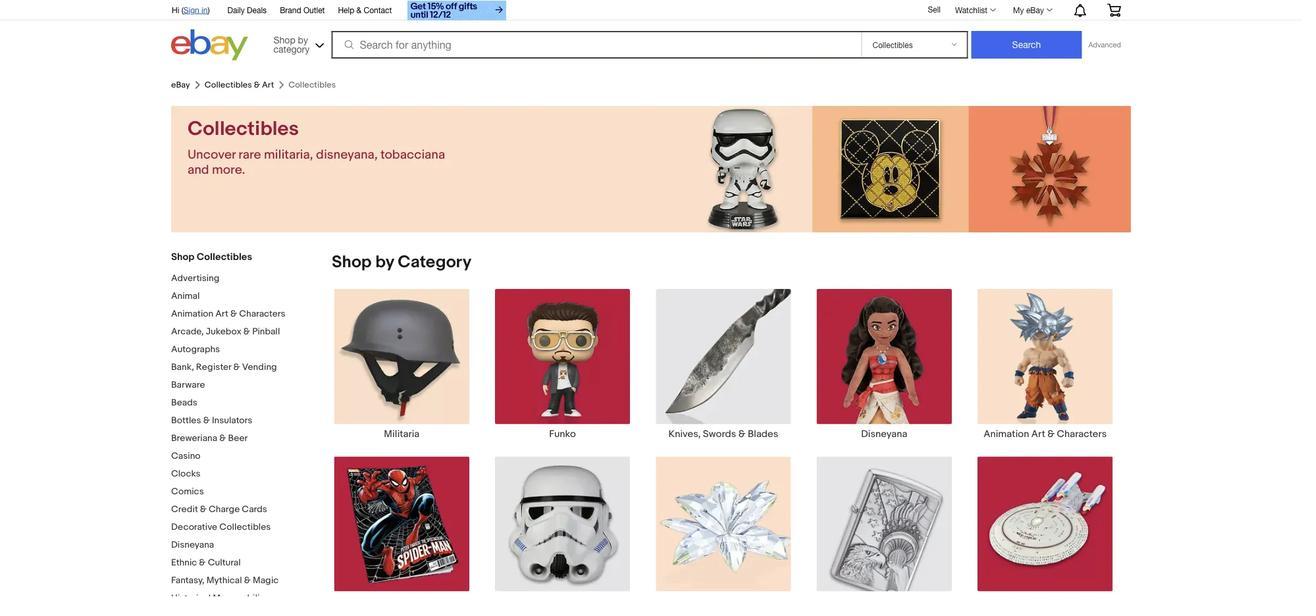 Task type: vqa. For each thing, say whether or not it's contained in the screenshot.
top Disneyana
yes



Task type: locate. For each thing, give the bounding box(es) containing it.
animal link
[[171, 290, 306, 303]]

1 vertical spatial by
[[375, 252, 394, 272]]

0 horizontal spatial ebay
[[171, 80, 190, 90]]

0 vertical spatial by
[[298, 34, 308, 45]]

your shopping cart image
[[1107, 3, 1122, 17]]

list
[[316, 288, 1131, 597]]

1 vertical spatial disneyana
[[171, 539, 214, 550]]

autographs
[[171, 344, 220, 355]]

(
[[182, 5, 184, 14]]

category
[[398, 252, 472, 272]]

daily deals
[[228, 5, 267, 14]]

sell link
[[922, 5, 947, 14]]

1 horizontal spatial by
[[375, 252, 394, 272]]

ebay left the collectibles & art
[[171, 80, 190, 90]]

sign
[[184, 5, 199, 14]]

0 horizontal spatial disneyana link
[[171, 539, 306, 552]]

0 vertical spatial characters
[[239, 308, 286, 319]]

shop by category banner
[[165, 0, 1131, 64]]

blades
[[748, 428, 779, 440]]

register
[[196, 362, 231, 373]]

0 vertical spatial disneyana link
[[804, 288, 965, 440]]

bank, register & vending link
[[171, 362, 306, 374]]

deals
[[247, 5, 267, 14]]

1 horizontal spatial shop
[[274, 34, 295, 45]]

collectibles inside collectibles uncover rare militaria, disneyana, tobacciana and more.
[[188, 117, 299, 141]]

& inside the account navigation
[[357, 5, 362, 14]]

knives,
[[669, 428, 701, 440]]

collectibles up rare
[[188, 117, 299, 141]]

charge
[[209, 504, 240, 515]]

by
[[298, 34, 308, 45], [375, 252, 394, 272]]

1 vertical spatial animation
[[984, 428, 1029, 440]]

outlet
[[303, 5, 325, 14]]

daily deals link
[[228, 3, 267, 18]]

1 horizontal spatial ebay
[[1026, 5, 1044, 14]]

advanced
[[1089, 40, 1121, 49]]

tobacciana
[[381, 147, 445, 163]]

disneyana inside list
[[861, 428, 908, 440]]

characters
[[239, 308, 286, 319], [1057, 428, 1107, 440]]

2 vertical spatial art
[[1032, 428, 1046, 440]]

watchlist
[[955, 5, 988, 14]]

disneyana link
[[804, 288, 965, 440], [171, 539, 306, 552]]

0 horizontal spatial by
[[298, 34, 308, 45]]

credit & charge cards link
[[171, 504, 306, 516]]

art
[[262, 80, 274, 90], [215, 308, 228, 319], [1032, 428, 1046, 440]]

collectibles uncover rare militaria, disneyana, tobacciana and more.
[[188, 117, 445, 178]]

ebay
[[1026, 5, 1044, 14], [171, 80, 190, 90]]

comics
[[171, 486, 204, 497]]

breweriana & beer link
[[171, 433, 306, 445]]

1 vertical spatial art
[[215, 308, 228, 319]]

0 vertical spatial art
[[262, 80, 274, 90]]

1 horizontal spatial disneyana
[[861, 428, 908, 440]]

knives, swords & blades
[[669, 428, 779, 440]]

collectibles
[[205, 80, 252, 90], [188, 117, 299, 141], [197, 251, 252, 263], [219, 522, 271, 533]]

by inside the shop by category
[[298, 34, 308, 45]]

fantasy, mythical & magic link
[[171, 575, 306, 587]]

get an extra 15% off image
[[408, 1, 506, 20]]

Search for anything text field
[[334, 32, 859, 57]]

casino
[[171, 450, 201, 462]]

collectibles down credit & charge cards link
[[219, 522, 271, 533]]

0 vertical spatial ebay
[[1026, 5, 1044, 14]]

0 vertical spatial disneyana
[[861, 428, 908, 440]]

0 horizontal spatial characters
[[239, 308, 286, 319]]

0 horizontal spatial disneyana
[[171, 539, 214, 550]]

brand outlet
[[280, 5, 325, 14]]

0 vertical spatial animation
[[171, 308, 213, 319]]

shop for shop by category
[[274, 34, 295, 45]]

militaria,
[[264, 147, 313, 163]]

knives, swords & blades link
[[643, 288, 804, 440]]

advertising link
[[171, 273, 306, 285]]

shop inside the shop by category
[[274, 34, 295, 45]]

0 horizontal spatial art
[[215, 308, 228, 319]]

arcade, jukebox & pinball link
[[171, 326, 306, 338]]

ebay link
[[171, 80, 190, 90]]

art inside advertising animal animation art & characters arcade, jukebox & pinball autographs bank, register & vending barware beads bottles & insulators breweriana & beer casino clocks comics credit & charge cards decorative collectibles disneyana ethnic & cultural fantasy, mythical & magic
[[215, 308, 228, 319]]

my
[[1013, 5, 1024, 14]]

0 horizontal spatial shop
[[171, 251, 194, 263]]

animation
[[171, 308, 213, 319], [984, 428, 1029, 440]]

1 vertical spatial ebay
[[171, 80, 190, 90]]

shop
[[274, 34, 295, 45], [171, 251, 194, 263], [332, 252, 372, 272]]

insulators
[[212, 415, 252, 426]]

by for category
[[298, 34, 308, 45]]

0 horizontal spatial animation
[[171, 308, 213, 319]]

ebay inside my ebay link
[[1026, 5, 1044, 14]]

daily
[[228, 5, 245, 14]]

None submit
[[972, 31, 1082, 59]]

by left category
[[375, 252, 394, 272]]

animation art & characters link
[[965, 288, 1126, 440], [171, 308, 306, 321]]

credit
[[171, 504, 198, 515]]

collectibles up advertising link
[[197, 251, 252, 263]]

vending
[[242, 362, 277, 373]]

by down brand outlet link
[[298, 34, 308, 45]]

funko
[[549, 428, 576, 440]]

shop by category
[[274, 34, 310, 54]]

collectibles right ebay link
[[205, 80, 252, 90]]

1 horizontal spatial characters
[[1057, 428, 1107, 440]]

2 horizontal spatial shop
[[332, 252, 372, 272]]

&
[[357, 5, 362, 14], [254, 80, 260, 90], [230, 308, 237, 319], [244, 326, 250, 337], [233, 362, 240, 373], [203, 415, 210, 426], [739, 428, 746, 440], [1048, 428, 1055, 440], [219, 433, 226, 444], [200, 504, 207, 515], [199, 557, 206, 568], [244, 575, 251, 586]]

ebay right my
[[1026, 5, 1044, 14]]

characters inside advertising animal animation art & characters arcade, jukebox & pinball autographs bank, register & vending barware beads bottles & insulators breweriana & beer casino clocks comics credit & charge cards decorative collectibles disneyana ethnic & cultural fantasy, mythical & magic
[[239, 308, 286, 319]]



Task type: describe. For each thing, give the bounding box(es) containing it.
autographs link
[[171, 344, 306, 356]]

and
[[188, 162, 209, 178]]

0 horizontal spatial animation art & characters link
[[171, 308, 306, 321]]

brand outlet link
[[280, 3, 325, 18]]

beer
[[228, 433, 248, 444]]

help
[[338, 5, 354, 14]]

decorative
[[171, 522, 217, 533]]

shop by category button
[[268, 29, 327, 58]]

category
[[274, 43, 310, 54]]

watchlist link
[[948, 2, 1002, 18]]

barware link
[[171, 379, 306, 392]]

advertising
[[171, 273, 219, 284]]

pinball
[[252, 326, 280, 337]]

animation art & characters
[[984, 428, 1107, 440]]

breweriana
[[171, 433, 217, 444]]

militaria
[[384, 428, 420, 440]]

sell
[[928, 5, 941, 14]]

)
[[208, 5, 210, 14]]

comics link
[[171, 486, 306, 498]]

help & contact
[[338, 5, 392, 14]]

1 horizontal spatial disneyana link
[[804, 288, 965, 440]]

arcade,
[[171, 326, 204, 337]]

my ebay
[[1013, 5, 1044, 14]]

1 horizontal spatial animation art & characters link
[[965, 288, 1126, 440]]

by for category
[[375, 252, 394, 272]]

militaria link
[[321, 288, 482, 440]]

rare
[[239, 147, 261, 163]]

1 horizontal spatial animation
[[984, 428, 1029, 440]]

bottles & insulators link
[[171, 415, 306, 427]]

my ebay link
[[1006, 2, 1059, 18]]

shop collectibles
[[171, 251, 252, 263]]

mythical
[[207, 575, 242, 586]]

animal
[[171, 290, 200, 302]]

animation inside advertising animal animation art & characters arcade, jukebox & pinball autographs bank, register & vending barware beads bottles & insulators breweriana & beer casino clocks comics credit & charge cards decorative collectibles disneyana ethnic & cultural fantasy, mythical & magic
[[171, 308, 213, 319]]

shop for shop by category
[[332, 252, 372, 272]]

jukebox
[[206, 326, 241, 337]]

1 vertical spatial characters
[[1057, 428, 1107, 440]]

fantasy,
[[171, 575, 205, 586]]

disneyana,
[[316, 147, 378, 163]]

advertising animal animation art & characters arcade, jukebox & pinball autographs bank, register & vending barware beads bottles & insulators breweriana & beer casino clocks comics credit & charge cards decorative collectibles disneyana ethnic & cultural fantasy, mythical & magic
[[171, 273, 286, 586]]

cards
[[242, 504, 267, 515]]

ethnic & cultural link
[[171, 557, 306, 570]]

collectibles & art link
[[205, 80, 274, 90]]

advanced link
[[1082, 32, 1128, 58]]

collectibles & art
[[205, 80, 274, 90]]

disneyana inside advertising animal animation art & characters arcade, jukebox & pinball autographs bank, register & vending barware beads bottles & insulators breweriana & beer casino clocks comics credit & charge cards decorative collectibles disneyana ethnic & cultural fantasy, mythical & magic
[[171, 539, 214, 550]]

account navigation
[[165, 0, 1131, 22]]

collectibles inside advertising animal animation art & characters arcade, jukebox & pinball autographs bank, register & vending barware beads bottles & insulators breweriana & beer casino clocks comics credit & charge cards decorative collectibles disneyana ethnic & cultural fantasy, mythical & magic
[[219, 522, 271, 533]]

brand
[[280, 5, 301, 14]]

swords
[[703, 428, 736, 440]]

hi
[[172, 5, 179, 14]]

funko link
[[482, 288, 643, 440]]

1 horizontal spatial art
[[262, 80, 274, 90]]

hi ( sign in )
[[172, 5, 210, 14]]

2 horizontal spatial art
[[1032, 428, 1046, 440]]

help & contact link
[[338, 3, 392, 18]]

clocks
[[171, 468, 201, 479]]

list containing militaria
[[316, 288, 1131, 597]]

cultural
[[208, 557, 241, 568]]

in
[[202, 5, 208, 14]]

beads link
[[171, 397, 306, 410]]

more.
[[212, 162, 245, 178]]

magic
[[253, 575, 279, 586]]

beads
[[171, 397, 197, 408]]

decorative collectibles link
[[171, 522, 306, 534]]

1 vertical spatial disneyana link
[[171, 539, 306, 552]]

barware
[[171, 379, 205, 390]]

contact
[[364, 5, 392, 14]]

shop for shop collectibles
[[171, 251, 194, 263]]

clocks link
[[171, 468, 306, 481]]

uncover
[[188, 147, 236, 163]]

shop by category
[[332, 252, 472, 272]]

bottles
[[171, 415, 201, 426]]

none submit inside shop by category banner
[[972, 31, 1082, 59]]

casino link
[[171, 450, 306, 463]]

ethnic
[[171, 557, 197, 568]]

sign in link
[[184, 5, 208, 14]]

bank,
[[171, 362, 194, 373]]



